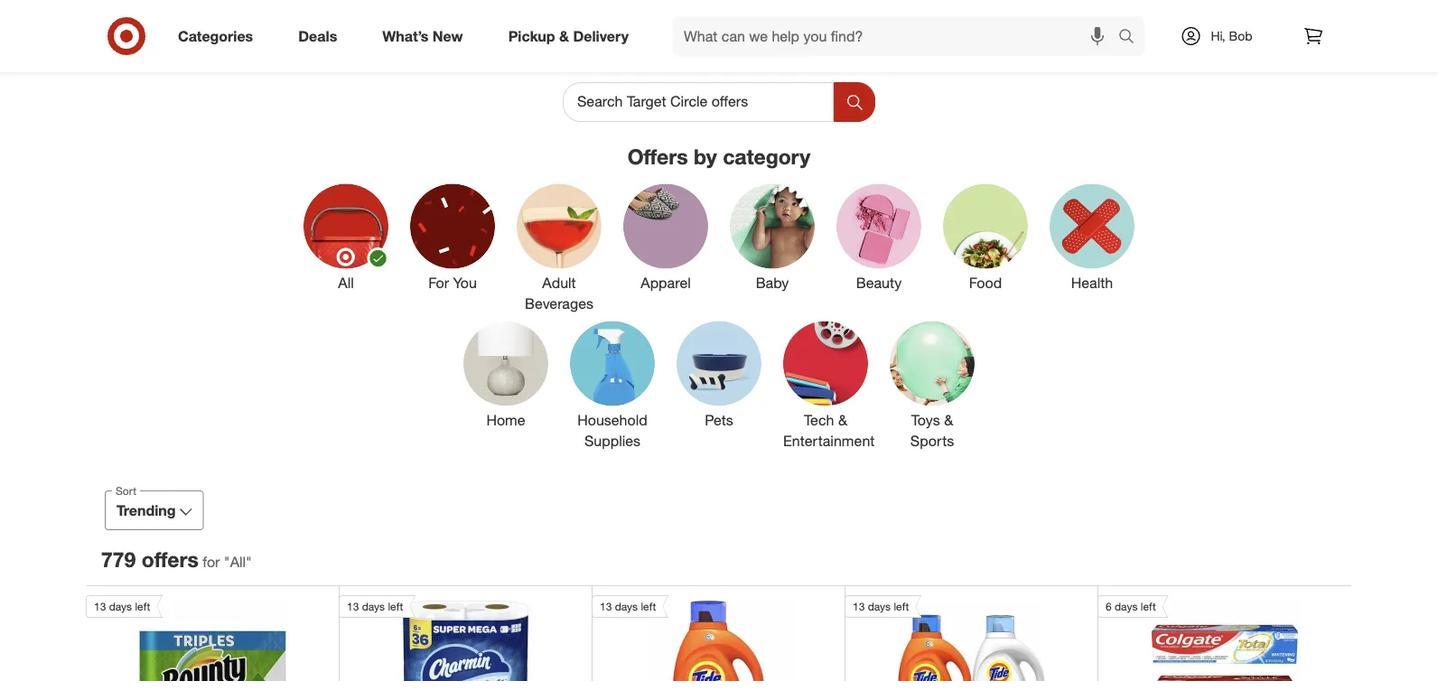 Task type: vqa. For each thing, say whether or not it's contained in the screenshot.
THE WEEKLY AD
no



Task type: describe. For each thing, give the bounding box(es) containing it.
health
[[1072, 274, 1114, 292]]

trending
[[117, 502, 176, 519]]

tech & entertainment button
[[784, 321, 875, 451]]

what's
[[383, 27, 429, 45]]

s
[[188, 547, 199, 572]]

0 horizontal spatial offer
[[142, 547, 188, 572]]

adult
[[543, 274, 576, 292]]

& for tech
[[839, 411, 848, 429]]

6 days left button
[[1098, 596, 1299, 681]]

3 13 from the left
[[600, 600, 612, 614]]

3 13 days left button from the left
[[592, 596, 792, 681]]

pickup
[[509, 27, 555, 45]]

home
[[487, 411, 526, 429]]

categories link
[[163, 16, 276, 56]]

toys & sports button
[[890, 321, 975, 451]]

food
[[969, 274, 1003, 292]]

6 days left
[[1106, 600, 1157, 614]]

left for 4th the 13 days left button from right
[[135, 600, 150, 614]]

days inside 6 days left button
[[1115, 600, 1138, 614]]

3 days from the left
[[615, 600, 638, 614]]

search button
[[1111, 16, 1154, 60]]

home button
[[464, 321, 549, 451]]

for
[[203, 553, 220, 571]]

1 days from the left
[[109, 600, 132, 614]]

category
[[723, 144, 811, 169]]

1 save offer button from the left
[[698, 0, 947, 28]]

adult beverages button
[[517, 184, 602, 314]]

supplies
[[585, 432, 641, 449]]

new
[[433, 27, 463, 45]]

all inside button
[[338, 274, 354, 292]]

3 13 days left from the left
[[600, 600, 656, 614]]

for
[[429, 274, 449, 292]]

household supplies
[[578, 411, 648, 449]]

pets button
[[677, 321, 762, 451]]

beauty
[[857, 274, 902, 292]]

offer for 1st save offer button from right
[[1119, 7, 1143, 20]]

1 13 from the left
[[94, 600, 106, 614]]

hi,
[[1211, 28, 1226, 44]]

for you button
[[410, 184, 495, 314]]

toys
[[912, 411, 941, 429]]

2 days from the left
[[362, 600, 385, 614]]

deals link
[[283, 16, 360, 56]]

4 13 from the left
[[853, 600, 865, 614]]

entertainment
[[784, 432, 875, 449]]

2 13 from the left
[[347, 600, 359, 614]]

1 13 days left from the left
[[94, 600, 150, 614]]

save offer for 1st save offer button from right
[[1091, 7, 1143, 20]]

2 13 days left button from the left
[[339, 596, 539, 681]]

you
[[453, 274, 477, 292]]

pets
[[705, 411, 734, 429]]

left for 6 days left button
[[1141, 600, 1157, 614]]

all button
[[304, 184, 389, 314]]

delivery
[[573, 27, 629, 45]]



Task type: locate. For each thing, give the bounding box(es) containing it.
sports
[[911, 432, 955, 449]]

what's new
[[383, 27, 463, 45]]

None text field
[[563, 82, 834, 122]]

save for 1st save offer button from right
[[1091, 7, 1116, 20]]

What can we help you find? suggestions appear below search field
[[673, 16, 1123, 56]]

2 save from the left
[[1091, 7, 1116, 20]]

0 vertical spatial all
[[338, 274, 354, 292]]

health button
[[1050, 184, 1135, 314]]

& right the pickup
[[559, 27, 569, 45]]

what's new link
[[367, 16, 486, 56]]

6
[[1106, 600, 1112, 614]]

& inside tech & entertainment
[[839, 411, 848, 429]]

1 vertical spatial all
[[230, 553, 246, 571]]

1 horizontal spatial "
[[246, 553, 252, 571]]

2 horizontal spatial &
[[945, 411, 954, 429]]

0 horizontal spatial save
[[806, 7, 830, 20]]

1 13 days left button from the left
[[86, 596, 286, 681]]

& inside the toys & sports
[[945, 411, 954, 429]]

for you
[[429, 274, 477, 292]]

1 horizontal spatial save
[[1091, 7, 1116, 20]]

1 horizontal spatial save offer button
[[983, 0, 1233, 28]]

apparel button
[[624, 184, 709, 314]]

3 left from the left
[[641, 600, 656, 614]]

trending button
[[105, 491, 204, 531]]

2 save offer button from the left
[[983, 0, 1233, 28]]

pickup & delivery link
[[493, 16, 652, 56]]

baby button
[[730, 184, 815, 314]]

& right tech
[[839, 411, 848, 429]]

days
[[109, 600, 132, 614], [362, 600, 385, 614], [615, 600, 638, 614], [868, 600, 891, 614], [1115, 600, 1138, 614]]

1 horizontal spatial save offer
[[1091, 7, 1143, 20]]

&
[[559, 27, 569, 45], [839, 411, 848, 429], [945, 411, 954, 429]]

0 horizontal spatial save offer
[[806, 7, 857, 20]]

2 save offer from the left
[[1091, 7, 1143, 20]]

0 horizontal spatial "
[[224, 553, 230, 571]]

779
[[101, 547, 136, 572]]

adult beverages
[[525, 274, 594, 312]]

2 " from the left
[[246, 553, 252, 571]]

& for pickup
[[559, 27, 569, 45]]

left for first the 13 days left button from the right
[[894, 600, 910, 614]]

offers
[[628, 144, 688, 169]]

1 " from the left
[[224, 553, 230, 571]]

5 days from the left
[[1115, 600, 1138, 614]]

categories
[[178, 27, 253, 45]]

beauty button
[[837, 184, 922, 314]]

offer for 1st save offer button from the left
[[833, 7, 857, 20]]

2 left from the left
[[388, 600, 403, 614]]

1 save from the left
[[806, 7, 830, 20]]

tech & entertainment
[[784, 411, 875, 449]]

save for 1st save offer button from the left
[[806, 7, 830, 20]]

4 days from the left
[[868, 600, 891, 614]]

beverages
[[525, 295, 594, 312]]

& for toys
[[945, 411, 954, 429]]

1 horizontal spatial offer
[[833, 7, 857, 20]]

food button
[[944, 184, 1029, 314]]

tech
[[804, 411, 835, 429]]

4 left from the left
[[894, 600, 910, 614]]

0 horizontal spatial save offer button
[[698, 0, 947, 28]]

4 13 days left button from the left
[[845, 596, 1045, 681]]

household supplies button
[[570, 321, 655, 451]]

5 left from the left
[[1141, 600, 1157, 614]]

all inside 779 offer s for " all "
[[230, 553, 246, 571]]

1 horizontal spatial &
[[839, 411, 848, 429]]

1 save offer from the left
[[806, 7, 857, 20]]

left for third the 13 days left button from right
[[388, 600, 403, 614]]

2 13 days left from the left
[[347, 600, 403, 614]]

save offer
[[806, 7, 857, 20], [1091, 7, 1143, 20]]

13
[[94, 600, 106, 614], [347, 600, 359, 614], [600, 600, 612, 614], [853, 600, 865, 614]]

hi, bob
[[1211, 28, 1253, 44]]

bob
[[1230, 28, 1253, 44]]

baby
[[756, 274, 789, 292]]

by
[[694, 144, 717, 169]]

apparel
[[641, 274, 691, 292]]

"
[[224, 553, 230, 571], [246, 553, 252, 571]]

left
[[135, 600, 150, 614], [388, 600, 403, 614], [641, 600, 656, 614], [894, 600, 910, 614], [1141, 600, 1157, 614]]

save
[[806, 7, 830, 20], [1091, 7, 1116, 20]]

save offer for 1st save offer button from the left
[[806, 7, 857, 20]]

13 days left button
[[86, 596, 286, 681], [339, 596, 539, 681], [592, 596, 792, 681], [845, 596, 1045, 681]]

0 horizontal spatial &
[[559, 27, 569, 45]]

toys & sports
[[911, 411, 955, 449]]

0 horizontal spatial all
[[230, 553, 246, 571]]

2 horizontal spatial offer
[[1119, 7, 1143, 20]]

household
[[578, 411, 648, 429]]

& right toys
[[945, 411, 954, 429]]

pickup & delivery
[[509, 27, 629, 45]]

1 horizontal spatial all
[[338, 274, 354, 292]]

779 offer s for " all "
[[101, 547, 252, 572]]

save offer button
[[698, 0, 947, 28], [983, 0, 1233, 28]]

4 13 days left from the left
[[853, 600, 910, 614]]

deals
[[298, 27, 337, 45]]

1 left from the left
[[135, 600, 150, 614]]

left for 3rd the 13 days left button from the left
[[641, 600, 656, 614]]

search
[[1111, 29, 1154, 47]]

offers by category
[[628, 144, 811, 169]]

13 days left
[[94, 600, 150, 614], [347, 600, 403, 614], [600, 600, 656, 614], [853, 600, 910, 614]]

all
[[338, 274, 354, 292], [230, 553, 246, 571]]

offer
[[833, 7, 857, 20], [1119, 7, 1143, 20], [142, 547, 188, 572]]



